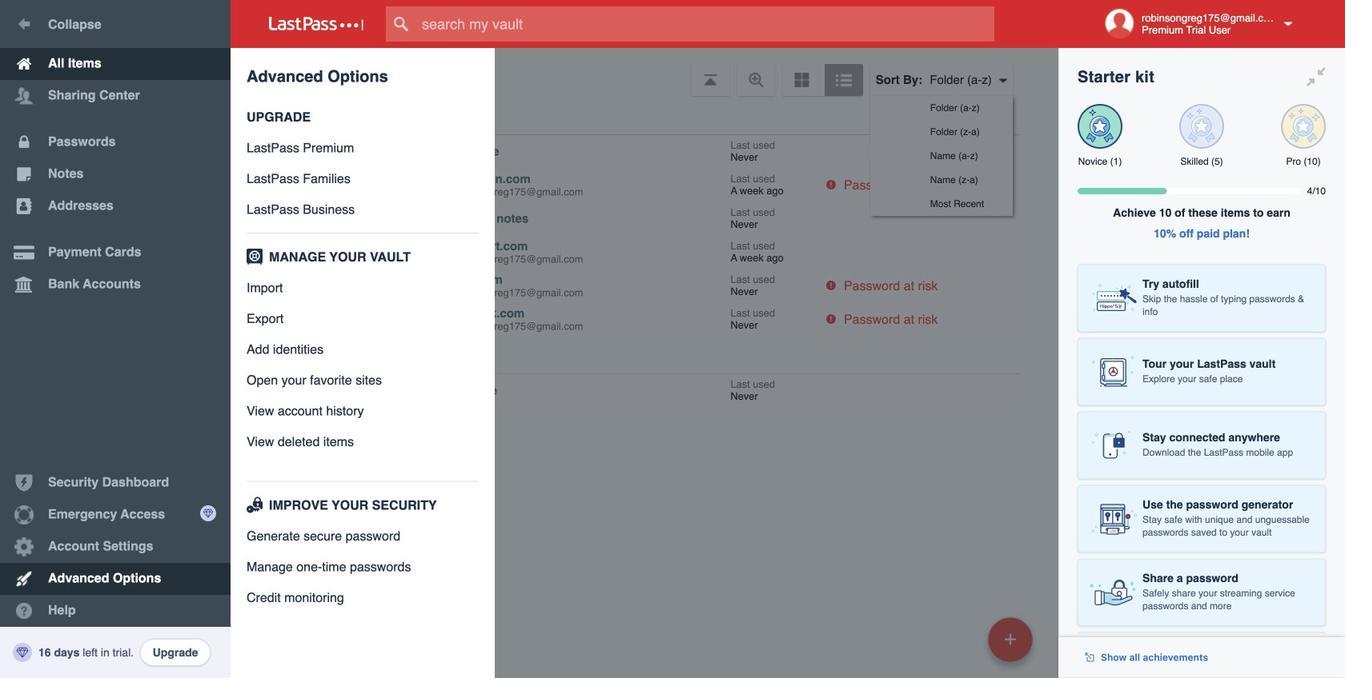Task type: locate. For each thing, give the bounding box(es) containing it.
improve your security image
[[243, 498, 266, 514]]

manage your vault image
[[243, 249, 266, 265]]

lastpass image
[[269, 17, 363, 31]]

new item navigation
[[982, 613, 1042, 679]]

Search search field
[[386, 6, 1026, 42]]



Task type: describe. For each thing, give the bounding box(es) containing it.
search my vault text field
[[386, 6, 1026, 42]]

vault options navigation
[[231, 48, 1058, 216]]

main navigation navigation
[[0, 0, 231, 679]]

new item image
[[1005, 634, 1016, 646]]



Task type: vqa. For each thing, say whether or not it's contained in the screenshot.
caret right image
no



